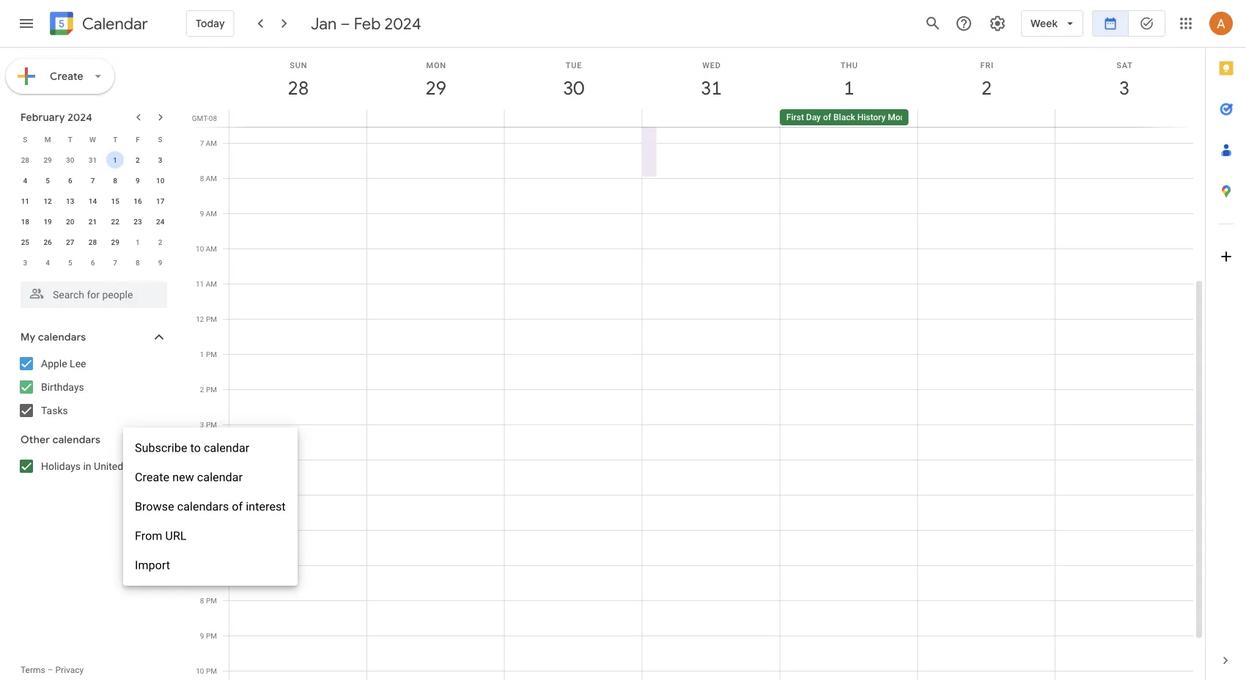 Task type: locate. For each thing, give the bounding box(es) containing it.
12
[[44, 197, 52, 205], [196, 315, 204, 323]]

1 vertical spatial 7
[[91, 176, 95, 185]]

of inside 'button'
[[823, 112, 832, 122]]

tasks
[[41, 404, 68, 417]]

cell
[[230, 109, 367, 127], [367, 109, 505, 127], [505, 109, 642, 127], [642, 109, 780, 127], [918, 109, 1055, 127], [1055, 109, 1193, 127]]

terms
[[21, 665, 45, 675]]

0 horizontal spatial 2024
[[68, 111, 92, 124]]

6 row from the top
[[14, 232, 172, 252]]

interest
[[246, 500, 286, 514]]

row up march 6 element
[[14, 232, 172, 252]]

of left interest
[[232, 500, 243, 514]]

2 pm from the top
[[206, 350, 217, 359]]

subscribe to calendar
[[135, 441, 250, 455]]

10 up 11 am
[[196, 244, 204, 253]]

s right f
[[158, 135, 163, 144]]

1 horizontal spatial 29
[[111, 238, 119, 246]]

united
[[94, 460, 123, 472]]

9 up 10 am in the top left of the page
[[200, 209, 204, 218]]

january 29 element
[[39, 151, 57, 169]]

sat 3
[[1117, 60, 1133, 100]]

29 inside january 29 element
[[44, 155, 52, 164]]

privacy
[[55, 665, 84, 675]]

29 inside mon 29
[[425, 76, 446, 100]]

11 inside row
[[21, 197, 29, 205]]

10 for 10 am
[[196, 244, 204, 253]]

1 pm
[[200, 350, 217, 359]]

t up january 30 element
[[68, 135, 72, 144]]

10
[[156, 176, 164, 185], [196, 244, 204, 253], [196, 667, 204, 675]]

1 horizontal spatial t
[[113, 135, 118, 144]]

am down 8 am
[[206, 209, 217, 218]]

29 inside "29" element
[[111, 238, 119, 246]]

29 down mon in the left top of the page
[[425, 76, 446, 100]]

26 element
[[39, 233, 57, 251]]

16 element
[[129, 192, 147, 210]]

cell down 28 link
[[230, 109, 367, 127]]

10 pm
[[196, 667, 217, 675]]

2 vertical spatial 29
[[111, 238, 119, 246]]

5 am from the top
[[206, 279, 217, 288]]

create up february 2024
[[50, 70, 84, 83]]

8 for 8 pm
[[200, 596, 204, 605]]

1 inside cell
[[113, 155, 117, 164]]

am for 11 am
[[206, 279, 217, 288]]

add other calendars image
[[128, 432, 142, 447]]

7 down gmt-
[[200, 139, 204, 147]]

22 element
[[106, 213, 124, 230]]

28 down 21
[[89, 238, 97, 246]]

08
[[209, 114, 217, 122]]

1 horizontal spatial 4
[[46, 258, 50, 267]]

0 horizontal spatial 29
[[44, 155, 52, 164]]

28 left january 29 element
[[21, 155, 29, 164]]

5 down january 29 element
[[46, 176, 50, 185]]

4 up the 11 element
[[23, 176, 27, 185]]

row down w
[[14, 150, 172, 170]]

9 pm
[[200, 631, 217, 640]]

pm for 3 pm
[[206, 420, 217, 429]]

11 up 18
[[21, 197, 29, 205]]

30 inside january 30 element
[[66, 155, 74, 164]]

1 down thu
[[843, 76, 854, 100]]

gmt-08
[[192, 114, 217, 122]]

1 vertical spatial 31
[[89, 155, 97, 164]]

1 vertical spatial 28
[[21, 155, 29, 164]]

2024 right feb
[[385, 13, 421, 34]]

calendars up apple lee
[[38, 331, 86, 344]]

create inside popup button
[[50, 70, 84, 83]]

am down 08
[[206, 139, 217, 147]]

grid
[[188, 48, 1206, 681]]

2 vertical spatial 7
[[113, 258, 117, 267]]

28 element
[[84, 233, 102, 251]]

3 pm from the top
[[206, 385, 217, 394]]

fri
[[981, 60, 994, 70]]

calendar heading
[[79, 14, 148, 34]]

0 horizontal spatial 28
[[21, 155, 29, 164]]

1 horizontal spatial –
[[341, 13, 350, 34]]

8 up 9 pm
[[200, 596, 204, 605]]

30 down tue
[[562, 76, 583, 100]]

calendar
[[204, 441, 250, 455], [197, 470, 243, 484]]

0 vertical spatial 29
[[425, 76, 446, 100]]

1 am from the top
[[206, 139, 217, 147]]

2 horizontal spatial 29
[[425, 76, 446, 100]]

am up 9 am
[[206, 174, 217, 183]]

13
[[66, 197, 74, 205]]

6 pm from the top
[[206, 631, 217, 640]]

date_range button
[[1093, 6, 1129, 41]]

6 cell from the left
[[1055, 109, 1193, 127]]

6 up "13" element
[[68, 176, 72, 185]]

30 right january 29 element
[[66, 155, 74, 164]]

1 inside thu 1
[[843, 76, 854, 100]]

9 up 10 pm
[[200, 631, 204, 640]]

12 inside grid
[[196, 315, 204, 323]]

17 element
[[152, 192, 169, 210]]

holidays in united states
[[41, 460, 155, 472]]

am up 12 pm
[[206, 279, 217, 288]]

– right terms
[[47, 665, 53, 675]]

1 horizontal spatial 12
[[196, 315, 204, 323]]

1 horizontal spatial 30
[[562, 76, 583, 100]]

1 pm from the top
[[206, 315, 217, 323]]

of for day
[[823, 112, 832, 122]]

3 row from the top
[[14, 170, 172, 191]]

1 vertical spatial calendars
[[53, 433, 101, 447]]

create button
[[6, 59, 114, 94]]

0 vertical spatial 5
[[46, 176, 50, 185]]

march 3 element
[[16, 254, 34, 271]]

0 vertical spatial create
[[50, 70, 84, 83]]

birthdays
[[41, 381, 84, 393]]

cell down 3 link
[[1055, 109, 1193, 127]]

2 down fri
[[981, 76, 992, 100]]

15
[[111, 197, 119, 205]]

11
[[21, 197, 29, 205], [196, 279, 204, 288]]

1 horizontal spatial s
[[158, 135, 163, 144]]

pm down 8 pm
[[206, 631, 217, 640]]

0 horizontal spatial 12
[[44, 197, 52, 205]]

0 vertical spatial 28
[[287, 76, 308, 100]]

– right the jan
[[341, 13, 350, 34]]

11 for 11
[[21, 197, 29, 205]]

1 right january 31 "element"
[[113, 155, 117, 164]]

march 1 element
[[129, 233, 147, 251]]

10 up 17
[[156, 176, 164, 185]]

of right day
[[823, 112, 832, 122]]

0 vertical spatial –
[[341, 13, 350, 34]]

0 vertical spatial 12
[[44, 197, 52, 205]]

8 pm
[[200, 596, 217, 605]]

4 down 26 element at the left of page
[[46, 258, 50, 267]]

1 horizontal spatial 28
[[89, 238, 97, 246]]

tab list
[[1206, 48, 1247, 640]]

pm up 3 pm
[[206, 385, 217, 394]]

0 horizontal spatial 6
[[68, 176, 72, 185]]

2 horizontal spatial 7
[[200, 139, 204, 147]]

1 vertical spatial –
[[47, 665, 53, 675]]

–
[[341, 13, 350, 34], [47, 665, 53, 675]]

row
[[14, 129, 172, 150], [14, 150, 172, 170], [14, 170, 172, 191], [14, 191, 172, 211], [14, 211, 172, 232], [14, 232, 172, 252], [14, 252, 172, 273]]

2 cell from the left
[[367, 109, 505, 127]]

1 horizontal spatial 31
[[700, 76, 721, 100]]

– for jan
[[341, 13, 350, 34]]

31
[[700, 76, 721, 100], [89, 155, 97, 164]]

2 horizontal spatial 28
[[287, 76, 308, 100]]

4 pm from the top
[[206, 420, 217, 429]]

31 down wed on the top right of the page
[[700, 76, 721, 100]]

3 down sat
[[1119, 76, 1129, 100]]

0 vertical spatial 30
[[562, 76, 583, 100]]

0 horizontal spatial 11
[[21, 197, 29, 205]]

other calendars
[[21, 433, 101, 447]]

1 vertical spatial 30
[[66, 155, 74, 164]]

pm down 9 pm
[[206, 667, 217, 675]]

22
[[111, 217, 119, 226]]

9
[[136, 176, 140, 185], [200, 209, 204, 218], [158, 258, 162, 267], [200, 631, 204, 640]]

1 vertical spatial 5
[[68, 258, 72, 267]]

3 up to
[[200, 420, 204, 429]]

pm for 1 pm
[[206, 350, 217, 359]]

1 horizontal spatial 7
[[113, 258, 117, 267]]

row up the 28 element
[[14, 211, 172, 232]]

2 vertical spatial 10
[[196, 667, 204, 675]]

28 for the 28 element
[[89, 238, 97, 246]]

create up browse
[[135, 470, 170, 484]]

row group
[[14, 150, 172, 273]]

7 for 7 am
[[200, 139, 204, 147]]

from url
[[135, 529, 187, 543]]

cell down 30 link
[[505, 109, 642, 127]]

calendars
[[38, 331, 86, 344], [53, 433, 101, 447], [177, 500, 229, 514]]

5 pm from the top
[[206, 596, 217, 605]]

9 for march 9 element
[[158, 258, 162, 267]]

31 link
[[695, 71, 729, 105]]

21
[[89, 217, 97, 226]]

pm for 8 pm
[[206, 596, 217, 605]]

7 down "29" element
[[113, 258, 117, 267]]

30 link
[[557, 71, 591, 105]]

6
[[68, 176, 72, 185], [91, 258, 95, 267]]

15 element
[[106, 192, 124, 210]]

8 down march 1 element
[[136, 258, 140, 267]]

29 for january 29 element
[[44, 155, 52, 164]]

calendars up in
[[53, 433, 101, 447]]

5 down 27 element
[[68, 258, 72, 267]]

2024
[[385, 13, 421, 34], [68, 111, 92, 124]]

grid containing 28
[[188, 48, 1206, 681]]

2 link
[[970, 71, 1004, 105]]

row containing 18
[[14, 211, 172, 232]]

None search field
[[0, 276, 182, 308]]

7 pm from the top
[[206, 667, 217, 675]]

7
[[200, 139, 204, 147], [91, 176, 95, 185], [113, 258, 117, 267]]

0 vertical spatial 7
[[200, 139, 204, 147]]

0 horizontal spatial s
[[23, 135, 27, 144]]

10 inside 'february 2024' grid
[[156, 176, 164, 185]]

1 vertical spatial 12
[[196, 315, 204, 323]]

1 vertical spatial of
[[232, 500, 243, 514]]

28 down sun
[[287, 76, 308, 100]]

1 vertical spatial create
[[135, 470, 170, 484]]

0 vertical spatial calendar
[[204, 441, 250, 455]]

18
[[21, 217, 29, 226]]

12 for 12
[[44, 197, 52, 205]]

0 vertical spatial 6
[[68, 176, 72, 185]]

2 row from the top
[[14, 150, 172, 170]]

row containing 4
[[14, 170, 172, 191]]

0 horizontal spatial create
[[50, 70, 84, 83]]

2 vertical spatial 28
[[89, 238, 97, 246]]

4 row from the top
[[14, 191, 172, 211]]

0 vertical spatial 11
[[21, 197, 29, 205]]

6 down the 28 element
[[91, 258, 95, 267]]

2 pm
[[200, 385, 217, 394]]

1 horizontal spatial create
[[135, 470, 170, 484]]

0 vertical spatial 10
[[156, 176, 164, 185]]

0 horizontal spatial 30
[[66, 155, 74, 164]]

0 horizontal spatial 4
[[23, 176, 27, 185]]

pm up subscribe to calendar
[[206, 420, 217, 429]]

1 down 12 pm
[[200, 350, 204, 359]]

pm up 9 pm
[[206, 596, 217, 605]]

19 element
[[39, 213, 57, 230]]

2
[[981, 76, 992, 100], [136, 155, 140, 164], [158, 238, 162, 246], [200, 385, 204, 394]]

1 horizontal spatial of
[[823, 112, 832, 122]]

2 inside 'element'
[[158, 238, 162, 246]]

7 row from the top
[[14, 252, 172, 273]]

3 down 25 element
[[23, 258, 27, 267]]

row up 21 element
[[14, 191, 172, 211]]

8 up 9 am
[[200, 174, 204, 183]]

4
[[23, 176, 27, 185], [46, 258, 50, 267]]

calendar element
[[47, 9, 148, 41]]

12 up 19 on the top left of page
[[44, 197, 52, 205]]

31 down w
[[89, 155, 97, 164]]

0 horizontal spatial 7
[[91, 176, 95, 185]]

5 row from the top
[[14, 211, 172, 232]]

10 am
[[196, 244, 217, 253]]

9 for 9 am
[[200, 209, 204, 218]]

row down the 28 element
[[14, 252, 172, 273]]

1 vertical spatial 10
[[196, 244, 204, 253]]

cell down 31 link
[[642, 109, 780, 127]]

1 horizontal spatial 2024
[[385, 13, 421, 34]]

create new calendar
[[135, 470, 243, 484]]

29 down m
[[44, 155, 52, 164]]

2024 up w
[[68, 111, 92, 124]]

1 horizontal spatial 5
[[68, 258, 72, 267]]

lee
[[70, 357, 86, 370]]

28 for the january 28 element
[[21, 155, 29, 164]]

1 horizontal spatial 6
[[91, 258, 95, 267]]

create for create new calendar
[[135, 470, 170, 484]]

s
[[23, 135, 27, 144], [158, 135, 163, 144]]

row up 14 'element'
[[14, 170, 172, 191]]

29 element
[[106, 233, 124, 251]]

12 inside "element"
[[44, 197, 52, 205]]

create inside add calendars. menu
[[135, 470, 170, 484]]

s up the january 28 element
[[23, 135, 27, 144]]

1 vertical spatial 11
[[196, 279, 204, 288]]

3 inside sat 3
[[1119, 76, 1129, 100]]

5 inside march 5 element
[[68, 258, 72, 267]]

cell down 2 link
[[918, 109, 1055, 127]]

3 cell from the left
[[505, 109, 642, 127]]

1 row from the top
[[14, 129, 172, 150]]

11 inside grid
[[196, 279, 204, 288]]

2 vertical spatial calendars
[[177, 500, 229, 514]]

0 horizontal spatial of
[[232, 500, 243, 514]]

calendars inside dropdown button
[[53, 433, 101, 447]]

create for create
[[50, 70, 84, 83]]

0 vertical spatial of
[[823, 112, 832, 122]]

10 down 9 pm
[[196, 667, 204, 675]]

4 am from the top
[[206, 244, 217, 253]]

29 down 22
[[111, 238, 119, 246]]

7 down january 31 "element"
[[91, 176, 95, 185]]

t up 1 cell
[[113, 135, 118, 144]]

1 vertical spatial 6
[[91, 258, 95, 267]]

1
[[843, 76, 854, 100], [113, 155, 117, 164], [136, 238, 140, 246], [200, 350, 204, 359]]

2 am from the top
[[206, 174, 217, 183]]

privacy link
[[55, 665, 84, 675]]

1 vertical spatial 29
[[44, 155, 52, 164]]

11 down 10 am in the top left of the page
[[196, 279, 204, 288]]

12 down 11 am
[[196, 315, 204, 323]]

21 element
[[84, 213, 102, 230]]

8 am
[[200, 174, 217, 183]]

of inside add calendars. menu
[[232, 500, 243, 514]]

12 for 12 pm
[[196, 315, 204, 323]]

apple
[[41, 357, 67, 370]]

am down 9 am
[[206, 244, 217, 253]]

14 element
[[84, 192, 102, 210]]

24 element
[[152, 213, 169, 230]]

11 element
[[16, 192, 34, 210]]

first day of black history month
[[787, 112, 914, 122]]

am for 8 am
[[206, 174, 217, 183]]

fri 2
[[981, 60, 994, 100]]

create
[[50, 70, 84, 83], [135, 470, 170, 484]]

1 horizontal spatial 11
[[196, 279, 204, 288]]

calendar down 3 pm
[[204, 441, 250, 455]]

27
[[66, 238, 74, 246]]

3 am from the top
[[206, 209, 217, 218]]

1 vertical spatial calendar
[[197, 470, 243, 484]]

pm up 1 pm
[[206, 315, 217, 323]]

10 for 10
[[156, 176, 164, 185]]

pm up the 2 pm
[[206, 350, 217, 359]]

0 horizontal spatial 5
[[46, 176, 50, 185]]

8
[[200, 174, 204, 183], [113, 176, 117, 185], [136, 258, 140, 267], [200, 596, 204, 605]]

0 vertical spatial 31
[[700, 76, 721, 100]]

other calendars button
[[3, 428, 182, 452]]

cell down 29 link
[[367, 109, 505, 127]]

calendars inside dropdown button
[[38, 331, 86, 344]]

thu
[[841, 60, 859, 70]]

task_alt button
[[1129, 6, 1166, 41]]

am for 10 am
[[206, 244, 217, 253]]

march 8 element
[[129, 254, 147, 271]]

0 horizontal spatial 31
[[89, 155, 97, 164]]

0 horizontal spatial t
[[68, 135, 72, 144]]

calendar up browse calendars of interest
[[197, 470, 243, 484]]

2 down 24 element
[[158, 238, 162, 246]]

9 down march 2 'element'
[[158, 258, 162, 267]]

add calendars. menu
[[123, 428, 298, 586]]

0 horizontal spatial –
[[47, 665, 53, 675]]

row containing s
[[14, 129, 172, 150]]

pm for 12 pm
[[206, 315, 217, 323]]

row up january 31 "element"
[[14, 129, 172, 150]]

0 vertical spatial calendars
[[38, 331, 86, 344]]

calendar for create new calendar
[[197, 470, 243, 484]]

calendars down create new calendar
[[177, 500, 229, 514]]



Task type: describe. For each thing, give the bounding box(es) containing it.
sun 28
[[287, 60, 308, 100]]

month
[[888, 112, 914, 122]]

black
[[834, 112, 856, 122]]

31 inside "element"
[[89, 155, 97, 164]]

march 6 element
[[84, 254, 102, 271]]

20
[[66, 217, 74, 226]]

february
[[21, 111, 65, 124]]

19
[[44, 217, 52, 226]]

sun
[[290, 60, 308, 70]]

states
[[126, 460, 155, 472]]

url
[[165, 529, 187, 543]]

26
[[44, 238, 52, 246]]

25 element
[[16, 233, 34, 251]]

week button
[[1022, 6, 1084, 41]]

tue
[[566, 60, 582, 70]]

row containing 11
[[14, 191, 172, 211]]

main drawer image
[[18, 15, 35, 32]]

0 vertical spatial 2024
[[385, 13, 421, 34]]

first day of black history month button
[[780, 109, 914, 125]]

3 pm
[[200, 420, 217, 429]]

w
[[90, 135, 96, 144]]

1 vertical spatial 2024
[[68, 111, 92, 124]]

Search for people text field
[[29, 282, 158, 308]]

terms – privacy
[[21, 665, 84, 675]]

1 s from the left
[[23, 135, 27, 144]]

calendars for my calendars
[[38, 331, 86, 344]]

18 element
[[16, 213, 34, 230]]

1 t from the left
[[68, 135, 72, 144]]

row containing 28
[[14, 150, 172, 170]]

today
[[196, 17, 225, 30]]

2 s from the left
[[158, 135, 163, 144]]

new
[[172, 470, 194, 484]]

25
[[21, 238, 29, 246]]

2 down f
[[136, 155, 140, 164]]

28 inside grid
[[287, 76, 308, 100]]

1 cell from the left
[[230, 109, 367, 127]]

task_alt
[[1140, 16, 1155, 31]]

calendar
[[82, 14, 148, 34]]

february 2024
[[21, 111, 92, 124]]

history
[[858, 112, 886, 122]]

11 for 11 am
[[196, 279, 204, 288]]

23
[[134, 217, 142, 226]]

11 am
[[196, 279, 217, 288]]

wed
[[703, 60, 721, 70]]

my calendars button
[[3, 326, 182, 349]]

march 4 element
[[39, 254, 57, 271]]

3 inside 'march 3' element
[[23, 258, 27, 267]]

3 up '10' element
[[158, 155, 162, 164]]

sat
[[1117, 60, 1133, 70]]

31 inside wed 31
[[700, 76, 721, 100]]

jan
[[311, 13, 337, 34]]

of for calendars
[[232, 500, 243, 514]]

12 pm
[[196, 315, 217, 323]]

am for 9 am
[[206, 209, 217, 218]]

mon 29
[[425, 60, 447, 100]]

8 for march 8 element
[[136, 258, 140, 267]]

9 up 16 'element'
[[136, 176, 140, 185]]

29 link
[[419, 71, 453, 105]]

2 up 3 pm
[[200, 385, 204, 394]]

3 link
[[1108, 71, 1142, 105]]

2 inside fri 2
[[981, 76, 992, 100]]

march 2 element
[[152, 233, 169, 251]]

8 up 15 'element'
[[113, 176, 117, 185]]

import
[[135, 558, 170, 572]]

1 vertical spatial 4
[[46, 258, 50, 267]]

7 am
[[200, 139, 217, 147]]

terms link
[[21, 665, 45, 675]]

pm for 9 pm
[[206, 631, 217, 640]]

20 element
[[61, 213, 79, 230]]

settings menu image
[[989, 15, 1007, 32]]

first
[[787, 112, 804, 122]]

row group containing 28
[[14, 150, 172, 273]]

wed 31
[[700, 60, 721, 100]]

apple lee
[[41, 357, 86, 370]]

today button
[[186, 6, 234, 41]]

my calendars list
[[3, 352, 182, 422]]

date_range
[[1104, 16, 1118, 31]]

am for 7 am
[[206, 139, 217, 147]]

march 5 element
[[61, 254, 79, 271]]

calendars inside menu
[[177, 500, 229, 514]]

14
[[89, 197, 97, 205]]

day
[[807, 112, 821, 122]]

subscribe
[[135, 441, 187, 455]]

1 cell
[[104, 150, 127, 170]]

27 element
[[61, 233, 79, 251]]

row containing 3
[[14, 252, 172, 273]]

– for terms
[[47, 665, 53, 675]]

calendar for subscribe to calendar
[[204, 441, 250, 455]]

30 inside grid
[[562, 76, 583, 100]]

holidays
[[41, 460, 81, 472]]

in
[[83, 460, 91, 472]]

browse calendars of interest
[[135, 500, 286, 514]]

5 cell from the left
[[918, 109, 1055, 127]]

week
[[1031, 17, 1058, 30]]

february 2024 grid
[[14, 129, 172, 273]]

jan – feb 2024
[[311, 13, 421, 34]]

29 for "29" element
[[111, 238, 119, 246]]

12 element
[[39, 192, 57, 210]]

10 element
[[152, 172, 169, 189]]

24
[[156, 217, 164, 226]]

calendars for other calendars
[[53, 433, 101, 447]]

f
[[136, 135, 140, 144]]

pm for 10 pm
[[206, 667, 217, 675]]

9 for 9 pm
[[200, 631, 204, 640]]

8 for 8 am
[[200, 174, 204, 183]]

other
[[21, 433, 50, 447]]

1 link
[[833, 71, 866, 105]]

0 vertical spatial 4
[[23, 176, 27, 185]]

from
[[135, 529, 162, 543]]

january 28 element
[[16, 151, 34, 169]]

to
[[190, 441, 201, 455]]

row containing 25
[[14, 232, 172, 252]]

mon
[[426, 60, 447, 70]]

gmt-
[[192, 114, 209, 122]]

4 cell from the left
[[642, 109, 780, 127]]

march 9 element
[[152, 254, 169, 271]]

first day of black history month row
[[223, 109, 1206, 127]]

13 element
[[61, 192, 79, 210]]

2 t from the left
[[113, 135, 118, 144]]

my calendars
[[21, 331, 86, 344]]

thu 1
[[841, 60, 859, 100]]

10 for 10 pm
[[196, 667, 204, 675]]

7 for march 7 element
[[113, 258, 117, 267]]

1 up march 8 element
[[136, 238, 140, 246]]

browse
[[135, 500, 174, 514]]

16
[[134, 197, 142, 205]]

23 element
[[129, 213, 147, 230]]

m
[[45, 135, 51, 144]]

my
[[21, 331, 35, 344]]

feb
[[354, 13, 381, 34]]

january 30 element
[[61, 151, 79, 169]]

9 am
[[200, 209, 217, 218]]

17
[[156, 197, 164, 205]]

january 31 element
[[84, 151, 102, 169]]

pm for 2 pm
[[206, 385, 217, 394]]

march 7 element
[[106, 254, 124, 271]]



Task type: vqa. For each thing, say whether or not it's contained in the screenshot.


